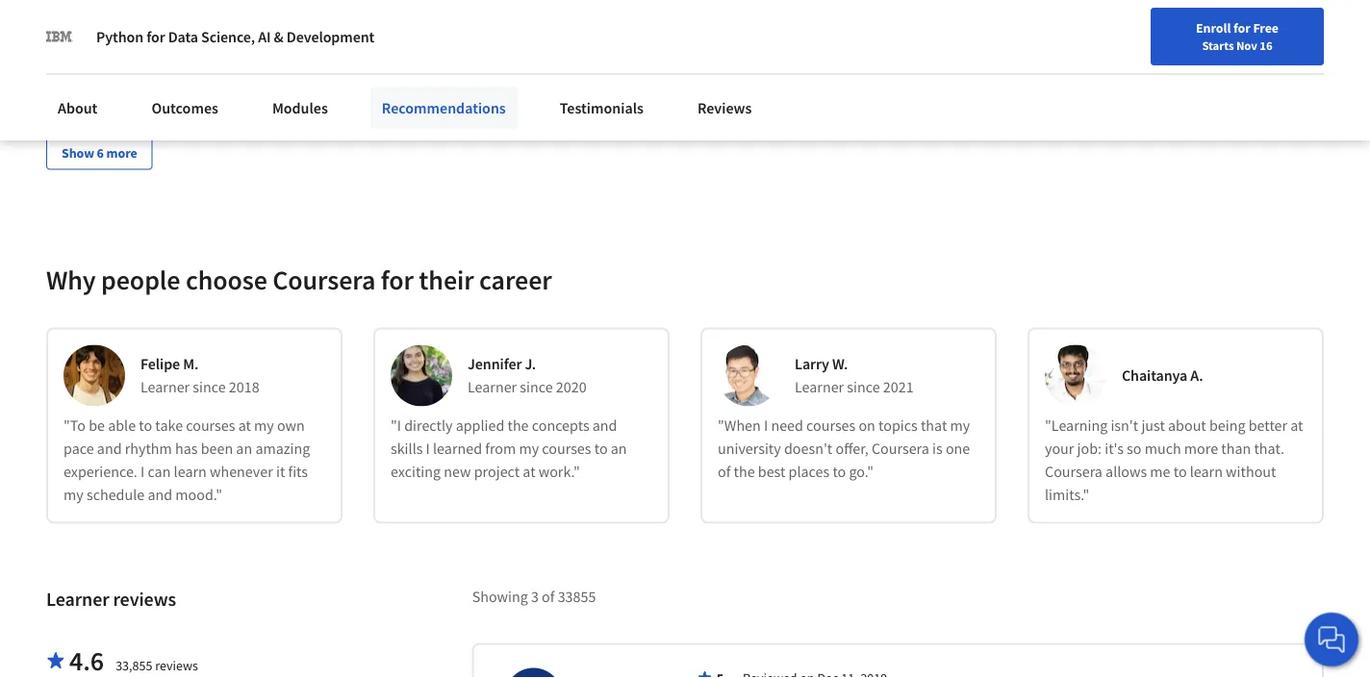 Task type: vqa. For each thing, say whether or not it's contained in the screenshot.
5 related to Reviewed on Oct 27, 2021
no



Task type: describe. For each thing, give the bounding box(es) containing it.
schedule
[[87, 486, 145, 506]]

recommendations link
[[370, 87, 518, 129]]

"i
[[391, 417, 401, 436]]

able
[[108, 417, 136, 436]]

experience.
[[64, 463, 137, 482]]

felipe m. learner since 2018
[[141, 355, 260, 398]]

fits
[[288, 463, 308, 482]]

go."
[[849, 463, 874, 482]]

and inside "i directly applied the concepts and skills i learned from my courses to an exciting new project at work."
[[593, 417, 617, 436]]

recommendations
[[382, 98, 506, 117]]

a.
[[1191, 367, 1204, 386]]

python for python for data science, ai & development
[[96, 27, 144, 46]]

project
[[474, 463, 520, 482]]

2020
[[556, 378, 587, 398]]

larry
[[795, 355, 830, 375]]

is
[[933, 440, 943, 459]]

need
[[771, 417, 804, 436]]

m.
[[183, 355, 199, 375]]

2 course from the left
[[389, 89, 428, 106]]

show 6 more button
[[46, 136, 153, 171]]

can
[[148, 463, 171, 482]]

has
[[175, 440, 198, 459]]

modules
[[272, 98, 328, 117]]

it's
[[1105, 440, 1124, 459]]

nov
[[1237, 38, 1258, 53]]

reviews for 33,855 reviews
[[155, 658, 198, 675]]

pace
[[64, 440, 94, 459]]

businesses
[[180, 10, 254, 29]]

work."
[[539, 463, 580, 482]]

show 6 more
[[62, 145, 137, 162]]

jennifer
[[468, 355, 522, 375]]

an inside "i directly applied the concepts and skills i learned from my courses to an exciting new project at work."
[[611, 440, 627, 459]]

take
[[155, 417, 183, 436]]

0 horizontal spatial and
[[97, 440, 122, 459]]

professional
[[714, 89, 784, 106]]

about link
[[46, 87, 109, 129]]

to inside "learning isn't just about being better at your job: it's so much more than that. coursera allows me to learn without limits."
[[1174, 463, 1187, 482]]

0 horizontal spatial coursera
[[273, 263, 376, 297]]

the inside "i directly applied the concepts and skills i learned from my courses to an exciting new project at work."
[[508, 417, 529, 436]]

new
[[928, 61, 953, 78]]

my left own
[[254, 417, 274, 436]]

at inside "i directly applied the concepts and skills i learned from my courses to an exciting new project at work."
[[523, 463, 536, 482]]

for inside "link"
[[163, 20, 182, 40]]

&
[[274, 27, 284, 46]]

just
[[1142, 417, 1166, 436]]

project
[[114, 20, 160, 40]]

"learning isn't just about being better at your job: it's so much more than that. coursera allows me to learn without limits."
[[1045, 417, 1304, 506]]

that
[[921, 417, 947, 436]]

2021
[[883, 378, 914, 398]]

jennifer j. learner since 2020
[[468, 355, 587, 398]]

to inside "to be able to take courses at my own pace and rhythm has been an amazing experience. i can learn whenever it fits my schedule and mood."
[[139, 417, 152, 436]]

learner for jennifer
[[468, 378, 517, 398]]

coursera inside "when i need courses on topics that my university doesn't offer, coursera is one of the best places to go."
[[872, 440, 930, 459]]

my down experience.
[[64, 486, 83, 506]]

from
[[485, 440, 516, 459]]

than
[[1222, 440, 1252, 459]]

python project for data science link
[[64, 18, 331, 42]]

to inside "i directly applied the concepts and skills i learned from my courses to an exciting new project at work."
[[595, 440, 608, 459]]

places
[[789, 463, 830, 482]]

analysis
[[1073, 20, 1126, 40]]

limits."
[[1045, 486, 1090, 506]]

of inside "when i need courses on topics that my university doesn't offer, coursera is one of the best places to go."
[[718, 463, 731, 482]]

your inside "learning isn't just about being better at your job: it's so much more than that. coursera allows me to learn without limits."
[[1045, 440, 1075, 459]]

be
[[89, 417, 105, 436]]

at for courses
[[238, 417, 251, 436]]

why people choose coursera for their career
[[46, 263, 552, 297]]

free
[[1254, 19, 1279, 37]]

"to
[[64, 417, 86, 436]]

that.
[[1255, 440, 1285, 459]]

outcomes
[[152, 98, 218, 117]]

learn for more
[[1190, 463, 1223, 482]]

my inside "when i need courses on topics that my university doesn't offer, coursera is one of the best places to go."
[[951, 417, 970, 436]]

development
[[287, 27, 375, 46]]

reviews for learner reviews
[[113, 588, 176, 612]]

learner for felipe
[[141, 378, 190, 398]]

"to be able to take courses at my own pace and rhythm has been an amazing experience. i can learn whenever it fits my schedule and mood."
[[64, 417, 310, 506]]

best
[[758, 463, 786, 482]]

career
[[956, 61, 993, 78]]

33,855 reviews
[[116, 658, 198, 675]]

j.
[[525, 355, 536, 375]]

businesses link
[[151, 0, 262, 39]]

outcomes link
[[140, 87, 230, 129]]

without
[[1226, 463, 1277, 482]]

applied
[[456, 417, 505, 436]]

english
[[1037, 60, 1084, 79]]

allows
[[1106, 463, 1147, 482]]

rhythm
[[125, 440, 172, 459]]

new
[[444, 463, 471, 482]]

the inside "when i need courses on topics that my university doesn't offer, coursera is one of the best places to go."
[[734, 463, 755, 482]]

1 horizontal spatial and
[[148, 486, 172, 506]]

me
[[1151, 463, 1171, 482]]

being
[[1210, 417, 1246, 436]]

people
[[101, 263, 180, 297]]

showing
[[472, 588, 528, 608]]

modules link
[[261, 87, 340, 129]]

for left their
[[381, 263, 414, 297]]

amazing
[[255, 440, 310, 459]]

chaitanya
[[1122, 367, 1188, 386]]

choose
[[186, 263, 267, 297]]

university
[[718, 440, 781, 459]]

to inside "when i need courses on topics that my university doesn't offer, coursera is one of the best places to go."
[[833, 463, 846, 482]]

i inside "i directly applied the concepts and skills i learned from my courses to an exciting new project at work."
[[426, 440, 430, 459]]

courses inside "to be able to take courses at my own pace and rhythm has been an amazing experience. i can learn whenever it fits my schedule and mood."
[[186, 417, 235, 436]]

own
[[277, 417, 305, 436]]

ibm image
[[46, 23, 73, 50]]



Task type: locate. For each thing, give the bounding box(es) containing it.
learn inside "learning isn't just about being better at your job: it's so much more than that. coursera allows me to learn without limits."
[[1190, 463, 1223, 482]]

the
[[508, 417, 529, 436], [734, 463, 755, 482]]

for inside enroll for free starts nov 16
[[1234, 19, 1251, 37]]

for up nov
[[1234, 19, 1251, 37]]

0 horizontal spatial of
[[542, 588, 555, 608]]

and up experience.
[[97, 440, 122, 459]]

2 learn from the left
[[1190, 463, 1223, 482]]

0 horizontal spatial more
[[106, 145, 137, 162]]

0 vertical spatial coursera
[[273, 263, 376, 297]]

your down "learning
[[1045, 440, 1075, 459]]

2 vertical spatial i
[[141, 463, 145, 482]]

i right skills
[[426, 440, 430, 459]]

doesn't
[[784, 440, 833, 459]]

0 vertical spatial your
[[900, 61, 926, 78]]

1 vertical spatial the
[[734, 463, 755, 482]]

at down 2018
[[238, 417, 251, 436]]

to
[[139, 417, 152, 436], [595, 440, 608, 459], [833, 463, 846, 482], [1174, 463, 1187, 482]]

"learning
[[1045, 417, 1108, 436]]

exciting
[[391, 463, 441, 482]]

science
[[218, 20, 268, 40]]

data
[[185, 20, 215, 40], [1040, 20, 1070, 40], [168, 27, 198, 46]]

courses up been on the left of page
[[186, 417, 235, 436]]

2 horizontal spatial since
[[847, 378, 880, 398]]

larry w. learner since 2021
[[795, 355, 914, 398]]

more inside "learning isn't just about being better at your job: it's so much more than that. coursera allows me to learn without limits."
[[1185, 440, 1219, 459]]

since
[[193, 378, 226, 398], [520, 378, 553, 398], [847, 378, 880, 398]]

isn't
[[1111, 417, 1139, 436]]

learner
[[141, 378, 190, 398], [468, 378, 517, 398], [795, 378, 844, 398], [46, 588, 109, 612]]

your right find
[[900, 61, 926, 78]]

courses inside "when i need courses on topics that my university doesn't offer, coursera is one of the best places to go."
[[807, 417, 856, 436]]

0 horizontal spatial at
[[238, 417, 251, 436]]

33855
[[558, 588, 596, 608]]

course
[[64, 89, 103, 106], [389, 89, 428, 106]]

enroll for free starts nov 16
[[1196, 19, 1279, 53]]

1 horizontal spatial more
[[1185, 440, 1219, 459]]

data analysis with python link
[[1040, 18, 1307, 42]]

0 horizontal spatial your
[[900, 61, 926, 78]]

since for m.
[[193, 378, 226, 398]]

courses inside "i directly applied the concepts and skills i learned from my courses to an exciting new project at work."
[[542, 440, 592, 459]]

courses up the offer,
[[807, 417, 856, 436]]

1 horizontal spatial at
[[523, 463, 536, 482]]

learner reviews
[[46, 588, 176, 612]]

learner down larry on the bottom right of the page
[[795, 378, 844, 398]]

1 course from the left
[[64, 89, 103, 106]]

courses down concepts
[[542, 440, 592, 459]]

it
[[276, 463, 285, 482]]

python inside "link"
[[64, 20, 111, 40]]

0 vertical spatial the
[[508, 417, 529, 436]]

learn for has
[[174, 463, 207, 482]]

python for python project for data science
[[64, 20, 111, 40]]

at right the better
[[1291, 417, 1304, 436]]

reviews up "33,855"
[[113, 588, 176, 612]]

1 horizontal spatial courses
[[542, 440, 592, 459]]

"i directly applied the concepts and skills i learned from my courses to an exciting new project at work."
[[391, 417, 627, 482]]

since down j.
[[520, 378, 553, 398]]

chat with us image
[[1317, 625, 1348, 655]]

"when
[[718, 417, 761, 436]]

your
[[900, 61, 926, 78], [1045, 440, 1075, 459]]

1 horizontal spatial your
[[1045, 440, 1075, 459]]

better
[[1249, 417, 1288, 436]]

python for data science, ai & development
[[96, 27, 375, 46]]

33,855
[[116, 658, 152, 675]]

learner for larry
[[795, 378, 844, 398]]

the up from
[[508, 417, 529, 436]]

testimonials
[[560, 98, 644, 117]]

0 horizontal spatial courses
[[186, 417, 235, 436]]

testimonials link
[[548, 87, 655, 129]]

my inside "i directly applied the concepts and skills i learned from my courses to an exciting new project at work."
[[519, 440, 539, 459]]

more
[[106, 145, 137, 162], [1185, 440, 1219, 459]]

show notifications image
[[1147, 63, 1170, 86]]

for left businesses at top
[[146, 27, 165, 46]]

at left work."
[[523, 463, 536, 482]]

since inside larry w. learner since 2021
[[847, 378, 880, 398]]

learn
[[174, 463, 207, 482], [1190, 463, 1223, 482]]

0 vertical spatial and
[[593, 417, 617, 436]]

my right from
[[519, 440, 539, 459]]

2 since from the left
[[520, 378, 553, 398]]

learner down felipe
[[141, 378, 190, 398]]

more right 6
[[106, 145, 137, 162]]

show
[[62, 145, 94, 162]]

2 horizontal spatial at
[[1291, 417, 1304, 436]]

learner up 4.6
[[46, 588, 109, 612]]

find your new career link
[[863, 58, 1003, 82]]

0 vertical spatial of
[[718, 463, 731, 482]]

0 horizontal spatial course
[[64, 89, 103, 106]]

since inside jennifer j. learner since 2020
[[520, 378, 553, 398]]

2 vertical spatial and
[[148, 486, 172, 506]]

"when i need courses on topics that my university doesn't offer, coursera is one of the best places to go."
[[718, 417, 971, 482]]

at
[[238, 417, 251, 436], [1291, 417, 1304, 436], [523, 463, 536, 482]]

1 vertical spatial i
[[426, 440, 430, 459]]

topics
[[879, 417, 918, 436]]

much
[[1145, 440, 1182, 459]]

i left 'need'
[[764, 417, 768, 436]]

so
[[1127, 440, 1142, 459]]

at inside "learning isn't just about being better at your job: it's so much more than that. coursera allows me to learn without limits."
[[1291, 417, 1304, 436]]

i inside "to be able to take courses at my own pace and rhythm has been an amazing experience. i can learn whenever it fits my schedule and mood."
[[141, 463, 145, 482]]

1 vertical spatial your
[[1045, 440, 1075, 459]]

learner inside felipe m. learner since 2018
[[141, 378, 190, 398]]

1 horizontal spatial of
[[718, 463, 731, 482]]

on
[[859, 417, 876, 436]]

0 horizontal spatial an
[[236, 440, 252, 459]]

reviews
[[698, 98, 752, 117]]

data inside "link"
[[185, 20, 215, 40]]

0 horizontal spatial since
[[193, 378, 226, 398]]

reviews link
[[686, 87, 764, 129]]

at inside "to be able to take courses at my own pace and rhythm has been an amazing experience. i can learn whenever it fits my schedule and mood."
[[238, 417, 251, 436]]

6
[[97, 145, 104, 162]]

courses
[[186, 417, 235, 436], [807, 417, 856, 436], [542, 440, 592, 459]]

find your new career
[[872, 61, 993, 78]]

for right 'project'
[[163, 20, 182, 40]]

1 vertical spatial more
[[1185, 440, 1219, 459]]

since inside felipe m. learner since 2018
[[193, 378, 226, 398]]

16
[[1260, 38, 1273, 53]]

1 vertical spatial and
[[97, 440, 122, 459]]

coursera inside "learning isn't just about being better at your job: it's so much more than that. coursera allows me to learn without limits."
[[1045, 463, 1103, 482]]

starts
[[1203, 38, 1234, 53]]

with
[[1129, 20, 1158, 40]]

and down the can
[[148, 486, 172, 506]]

and
[[593, 417, 617, 436], [97, 440, 122, 459], [148, 486, 172, 506]]

learn down than
[[1190, 463, 1223, 482]]

1 horizontal spatial coursera
[[872, 440, 930, 459]]

4.6
[[69, 645, 104, 678]]

reviews
[[113, 588, 176, 612], [155, 658, 198, 675]]

1 horizontal spatial learn
[[1190, 463, 1223, 482]]

an inside "to be able to take courses at my own pace and rhythm has been an amazing experience. i can learn whenever it fits my schedule and mood."
[[236, 440, 252, 459]]

1 learn from the left
[[174, 463, 207, 482]]

their
[[419, 263, 474, 297]]

learn down "has"
[[174, 463, 207, 482]]

the down university
[[734, 463, 755, 482]]

None search field
[[274, 51, 592, 89]]

learn inside "to be able to take courses at my own pace and rhythm has been an amazing experience. i can learn whenever it fits my schedule and mood."
[[174, 463, 207, 482]]

since for w.
[[847, 378, 880, 398]]

1 vertical spatial coursera
[[872, 440, 930, 459]]

3 since from the left
[[847, 378, 880, 398]]

1 horizontal spatial since
[[520, 378, 553, 398]]

i left the can
[[141, 463, 145, 482]]

of
[[718, 463, 731, 482], [542, 588, 555, 608]]

professional certificate
[[714, 89, 844, 106]]

1 horizontal spatial an
[[611, 440, 627, 459]]

felipe
[[141, 355, 180, 375]]

about
[[1169, 417, 1207, 436]]

1 horizontal spatial the
[[734, 463, 755, 482]]

0 vertical spatial more
[[106, 145, 137, 162]]

more inside button
[[106, 145, 137, 162]]

mood."
[[175, 486, 222, 506]]

offer,
[[836, 440, 869, 459]]

1 vertical spatial of
[[542, 588, 555, 608]]

2 horizontal spatial courses
[[807, 417, 856, 436]]

concepts
[[532, 417, 590, 436]]

1 vertical spatial reviews
[[155, 658, 198, 675]]

2 horizontal spatial coursera
[[1045, 463, 1103, 482]]

collection element
[[35, 0, 1336, 201]]

find
[[872, 61, 897, 78]]

1 since from the left
[[193, 378, 226, 398]]

0 horizontal spatial the
[[508, 417, 529, 436]]

i
[[764, 417, 768, 436], [426, 440, 430, 459], [141, 463, 145, 482]]

learner inside larry w. learner since 2021
[[795, 378, 844, 398]]

0 horizontal spatial learn
[[174, 463, 207, 482]]

since for j.
[[520, 378, 553, 398]]

science,
[[201, 27, 255, 46]]

data analysis with python
[[1040, 20, 1209, 40]]

learned
[[433, 440, 482, 459]]

more down the about
[[1185, 440, 1219, 459]]

since down the 'w.'
[[847, 378, 880, 398]]

my up one
[[951, 417, 970, 436]]

2 vertical spatial coursera
[[1045, 463, 1103, 482]]

of down university
[[718, 463, 731, 482]]

1 horizontal spatial course
[[389, 89, 428, 106]]

2 horizontal spatial i
[[764, 417, 768, 436]]

1 an from the left
[[236, 440, 252, 459]]

career
[[479, 263, 552, 297]]

english button
[[1003, 39, 1119, 101]]

0 vertical spatial i
[[764, 417, 768, 436]]

coursera image
[[23, 54, 145, 85]]

learner inside jennifer j. learner since 2020
[[468, 378, 517, 398]]

whenever
[[210, 463, 273, 482]]

skills
[[391, 440, 423, 459]]

since down m.
[[193, 378, 226, 398]]

2 an from the left
[[611, 440, 627, 459]]

python project for data science
[[64, 20, 268, 40]]

0 horizontal spatial i
[[141, 463, 145, 482]]

of right the 3
[[542, 588, 555, 608]]

0 vertical spatial reviews
[[113, 588, 176, 612]]

i inside "when i need courses on topics that my university doesn't offer, coursera is one of the best places to go."
[[764, 417, 768, 436]]

2 horizontal spatial and
[[593, 417, 617, 436]]

w.
[[833, 355, 848, 375]]

and right concepts
[[593, 417, 617, 436]]

1 horizontal spatial i
[[426, 440, 430, 459]]

learner down jennifer
[[468, 378, 517, 398]]

at for better
[[1291, 417, 1304, 436]]

reviews right "33,855"
[[155, 658, 198, 675]]



